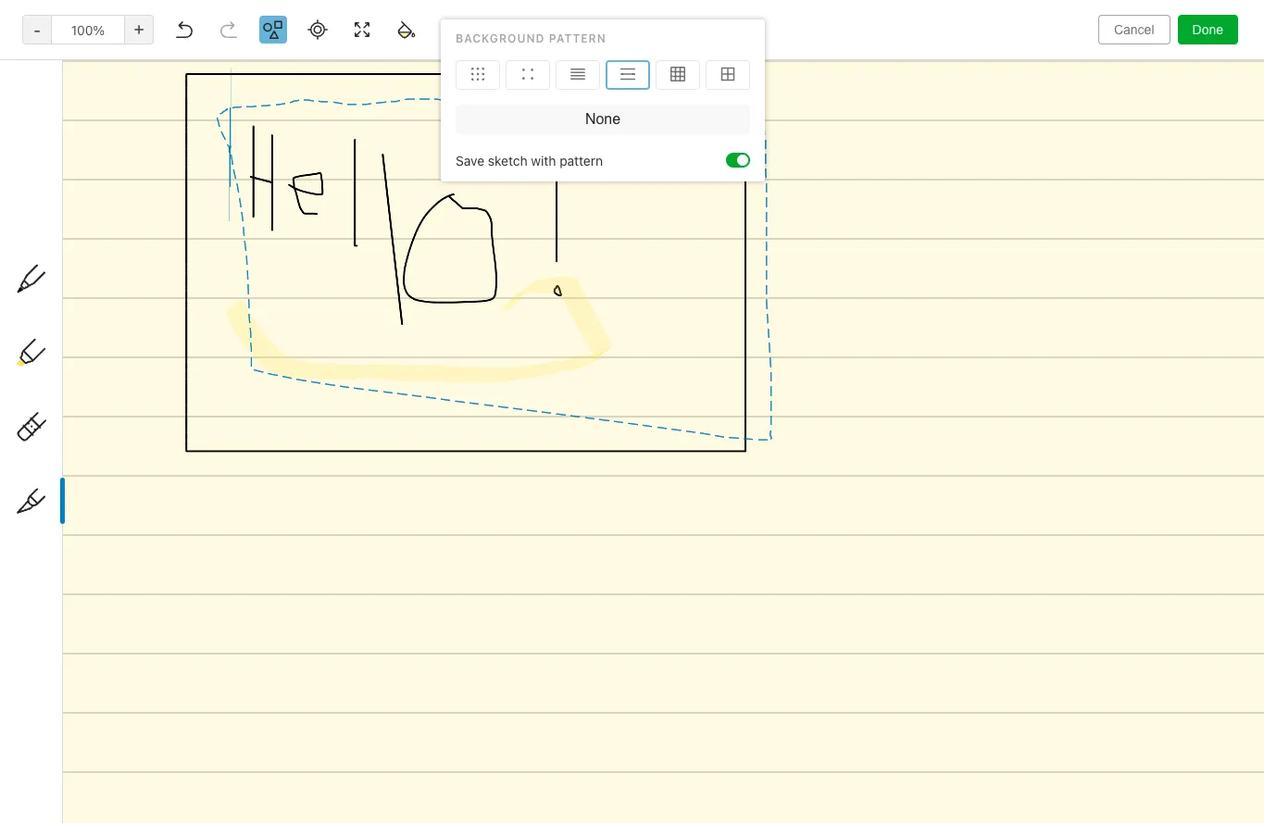 Task type: describe. For each thing, give the bounding box(es) containing it.
you
[[1117, 14, 1138, 29]]

only you
[[1088, 14, 1138, 29]]

trash
[[41, 623, 74, 639]]

1 min ago up 38 min ago
[[476, 155, 533, 171]]

recent
[[21, 318, 60, 333]]

1 14 from the left
[[420, 274, 434, 290]]

tasks
[[41, 482, 74, 498]]

new button
[[11, 97, 211, 131]]

27 for 28
[[503, 214, 518, 230]]

stack
[[93, 259, 123, 274]]

home link
[[0, 145, 222, 175]]

share
[[1168, 14, 1204, 30]]

add your first shortcut
[[33, 221, 163, 236]]

with
[[87, 582, 112, 598]]

shortcuts
[[42, 182, 100, 198]]

shortcut
[[115, 221, 163, 236]]

min up 36
[[402, 155, 424, 171]]

last
[[590, 57, 616, 73]]

38 min ago
[[476, 185, 543, 201]]

me
[[115, 582, 134, 598]]

min down updated at the top of the page
[[402, 126, 424, 141]]

your
[[59, 221, 85, 236]]

4 untitled from the top
[[245, 274, 292, 290]]

tasks button
[[0, 475, 221, 505]]

trash link
[[0, 616, 221, 646]]

last edited on dec 5, 2023
[[590, 57, 752, 73]]

to
[[163, 259, 174, 274]]

edited
[[619, 57, 657, 73]]

ago up 38 min ago
[[511, 155, 533, 171]]

tags
[[42, 553, 70, 568]]

1 nov 14 from the left
[[393, 274, 434, 290]]

38
[[476, 185, 492, 201]]

7 notes
[[245, 57, 289, 73]]

min down created
[[486, 126, 507, 141]]

click the
[[33, 243, 86, 257]]

shared with me
[[41, 582, 134, 598]]

group containing add your first shortcut
[[0, 205, 221, 453]]

new
[[41, 106, 67, 121]]

dec
[[679, 57, 702, 73]]

on inside icon on a note, notebook, stack or tag to add it here.
[[128, 243, 142, 257]]

1 min ago up 36 min ago
[[393, 155, 450, 171]]

row group inside note list element
[[222, 119, 886, 326]]

notes inside note list element
[[262, 19, 313, 40]]

shared with me link
[[0, 575, 221, 605]]

notebooks link
[[0, 516, 221, 546]]

updated
[[393, 97, 441, 109]]

2 untitled from the top
[[245, 155, 292, 171]]

2 inside "button"
[[715, 14, 722, 29]]

notes inside group
[[64, 318, 97, 333]]

add
[[33, 221, 56, 236]]

title 1
[[245, 214, 280, 230]]

shared
[[41, 582, 83, 598]]

ago left "38"
[[438, 185, 460, 201]]

share button
[[1152, 7, 1220, 37]]

home
[[41, 152, 76, 168]]

settings image
[[189, 15, 211, 37]]

title for title
[[245, 97, 273, 109]]

2 13 from the left
[[503, 303, 517, 319]]

1 13 from the left
[[420, 303, 434, 319]]

workbook inside "button"
[[655, 14, 712, 29]]

36
[[393, 185, 409, 201]]



Task type: vqa. For each thing, say whether or not it's contained in the screenshot.
Workbook 2 within the button
yes



Task type: locate. For each thing, give the bounding box(es) containing it.
1 vertical spatial on
[[128, 243, 142, 257]]

tree
[[0, 145, 222, 722]]

2 vertical spatial notes
[[41, 453, 76, 468]]

only
[[1088, 14, 1114, 29]]

1 horizontal spatial nov 14
[[476, 274, 517, 290]]

nov 14 down nov 28
[[393, 274, 434, 290]]

add
[[33, 276, 55, 291]]

28
[[420, 214, 436, 230]]

untitled
[[245, 126, 292, 141], [245, 155, 292, 171], [245, 244, 292, 260], [245, 274, 292, 290], [245, 303, 292, 319]]

icon on a note, notebook, stack or tag to add it here.
[[33, 243, 184, 291]]

nov 13
[[393, 303, 434, 319], [476, 303, 517, 319]]

note,
[[155, 243, 184, 257]]

14 down 28
[[420, 274, 434, 290]]

1
[[393, 126, 399, 141], [476, 126, 482, 141], [393, 155, 399, 171], [476, 155, 482, 171], [274, 214, 280, 230]]

workbook 2
[[655, 14, 722, 29], [560, 126, 632, 141], [560, 155, 632, 171], [560, 185, 632, 201], [560, 214, 632, 230], [560, 244, 632, 260], [560, 274, 632, 290], [560, 303, 632, 319]]

1 vertical spatial title
[[245, 214, 271, 230]]

5 untitled from the top
[[245, 303, 292, 319]]

27
[[503, 214, 518, 230], [420, 244, 435, 260], [503, 244, 518, 260]]

the
[[64, 243, 82, 257]]

nov 27 for 28
[[476, 214, 518, 230]]

1 nov 13 from the left
[[393, 303, 434, 319]]

2 title from the top
[[245, 214, 271, 230]]

min up "38"
[[486, 155, 507, 171]]

1 title from the top
[[245, 97, 273, 109]]

note window element
[[0, 0, 1265, 824]]

nov 27
[[476, 214, 518, 230], [393, 244, 435, 260], [476, 244, 518, 260]]

13
[[420, 303, 434, 319], [503, 303, 517, 319]]

on
[[660, 57, 675, 73], [128, 243, 142, 257]]

tags button
[[0, 546, 221, 575]]

14
[[420, 274, 434, 290], [503, 274, 517, 290]]

title
[[245, 97, 273, 109], [245, 214, 271, 230]]

expand note image
[[588, 11, 611, 33]]

0 horizontal spatial 14
[[420, 274, 434, 290]]

2
[[715, 14, 722, 29], [624, 126, 632, 141], [624, 155, 632, 171], [624, 185, 632, 201], [624, 214, 632, 230], [624, 244, 632, 260], [624, 274, 632, 290], [624, 303, 632, 319]]

notes link
[[0, 446, 221, 475]]

nov
[[393, 214, 416, 230], [476, 214, 500, 230], [393, 244, 416, 260], [476, 244, 500, 260], [393, 274, 416, 290], [476, 274, 500, 290], [393, 303, 416, 319], [476, 303, 500, 319]]

1 horizontal spatial 13
[[503, 303, 517, 319]]

row group containing title
[[222, 89, 978, 119]]

14 down 38 min ago
[[503, 274, 517, 290]]

None search field
[[24, 54, 198, 87]]

notes up "notes"
[[262, 19, 313, 40]]

tree containing home
[[0, 145, 222, 722]]

0 horizontal spatial nov 13
[[393, 303, 434, 319]]

title down 7 notes on the top left of page
[[245, 97, 273, 109]]

group
[[0, 205, 221, 453]]

row group
[[222, 89, 978, 119], [222, 119, 886, 326]]

1 min ago
[[393, 126, 450, 141], [476, 126, 533, 141], [393, 155, 450, 171], [476, 155, 533, 171]]

ago up 36 min ago
[[427, 155, 450, 171]]

here.
[[68, 276, 97, 291]]

nov 14 down "38"
[[476, 274, 517, 290]]

location
[[560, 97, 612, 109]]

1 horizontal spatial 14
[[503, 274, 517, 290]]

recent notes
[[21, 318, 97, 333]]

ago right "38"
[[521, 185, 543, 201]]

2023
[[721, 57, 752, 73]]

title for title 1
[[245, 214, 271, 230]]

0 horizontal spatial nov 14
[[393, 274, 434, 290]]

min right 36
[[412, 185, 434, 201]]

tree
[[245, 185, 271, 201]]

36 min ago
[[393, 185, 460, 201]]

1 min ago down created
[[476, 126, 533, 141]]

it
[[58, 276, 65, 291]]

notes up tasks
[[41, 453, 76, 468]]

workbook 2 inside workbook 2 "button"
[[655, 14, 722, 29]]

Search text field
[[24, 54, 198, 87]]

first
[[88, 221, 111, 236]]

created
[[476, 97, 523, 109]]

shortcuts button
[[0, 175, 221, 205]]

0 horizontal spatial on
[[128, 243, 142, 257]]

or
[[127, 259, 138, 274]]

row group containing untitled
[[222, 119, 886, 326]]

ago down created
[[511, 126, 533, 141]]

notebooks
[[42, 523, 107, 539]]

3 untitled from the top
[[245, 244, 292, 260]]

workbook 2 button
[[632, 9, 729, 35]]

7
[[245, 57, 252, 73]]

nov 14
[[393, 274, 434, 290], [476, 274, 517, 290]]

icon
[[101, 243, 125, 257]]

2 nov 13 from the left
[[476, 303, 517, 319]]

5,
[[706, 57, 717, 73]]

notes
[[262, 19, 313, 40], [64, 318, 97, 333], [41, 453, 76, 468]]

nov 27 for 27
[[476, 244, 518, 260]]

tag
[[141, 259, 160, 274]]

on inside note window element
[[660, 57, 675, 73]]

min right "38"
[[496, 185, 517, 201]]

on left a
[[128, 243, 142, 257]]

2 14 from the left
[[503, 274, 517, 290]]

1 horizontal spatial on
[[660, 57, 675, 73]]

title down 'tree'
[[245, 214, 271, 230]]

0 vertical spatial on
[[660, 57, 675, 73]]

a
[[146, 243, 152, 257]]

ago
[[427, 126, 450, 141], [511, 126, 533, 141], [427, 155, 450, 171], [511, 155, 533, 171], [438, 185, 460, 201], [521, 185, 543, 201]]

notebook,
[[33, 259, 90, 274]]

0 vertical spatial notes
[[262, 19, 313, 40]]

1 vertical spatial notes
[[64, 318, 97, 333]]

note list element
[[222, 0, 978, 824]]

click
[[33, 243, 61, 257]]

0 vertical spatial title
[[245, 97, 273, 109]]

1 horizontal spatial nov 13
[[476, 303, 517, 319]]

27 for 27
[[503, 244, 518, 260]]

Note Editor text field
[[0, 0, 1265, 824]]

2 nov 14 from the left
[[476, 274, 517, 290]]

workbook
[[655, 14, 712, 29], [560, 126, 620, 141], [560, 155, 620, 171], [560, 185, 620, 201], [560, 214, 620, 230], [560, 244, 620, 260], [560, 274, 620, 290], [560, 303, 620, 319]]

1 untitled from the top
[[245, 126, 292, 141]]

on left dec
[[660, 57, 675, 73]]

min
[[402, 126, 424, 141], [486, 126, 507, 141], [402, 155, 424, 171], [486, 155, 507, 171], [412, 185, 434, 201], [496, 185, 517, 201]]

2 row group from the top
[[222, 119, 886, 326]]

0 horizontal spatial 13
[[420, 303, 434, 319]]

nov 28
[[393, 214, 436, 230]]

1 min ago down updated at the top of the page
[[393, 126, 450, 141]]

1 row group from the top
[[222, 89, 978, 119]]

ago down updated at the top of the page
[[427, 126, 450, 141]]

notes right recent
[[64, 318, 97, 333]]

notes
[[255, 57, 289, 73]]



